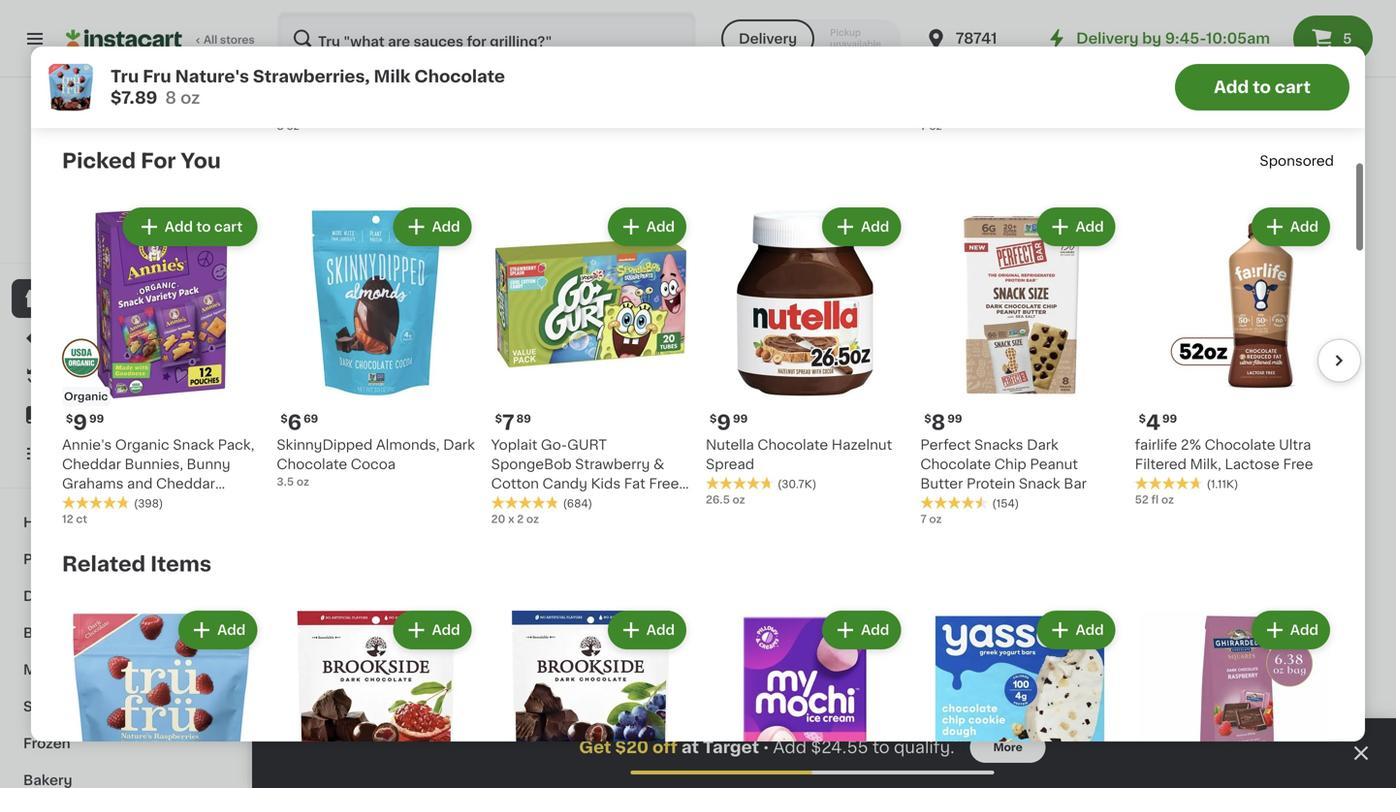 Task type: locate. For each thing, give the bounding box(es) containing it.
$ inside $ 4 99
[[1139, 414, 1146, 424]]

gather inside good & gather mexican-style monterey jack, cheddar, queso quesadilla & asadero classic cheeses
[[1249, 12, 1296, 25]]

& for good & gather mexican-style monterey jack, cheddar, queso quesadilla & asadero classic cheeses
[[1234, 12, 1245, 25]]

0 horizontal spatial milk
[[374, 68, 411, 85]]

marshmallows down puffed on the top
[[1135, 64, 1233, 78]]

1 horizontal spatial $5
[[1288, 472, 1302, 482]]

chocolate down perfect
[[921, 458, 991, 471]]

0 horizontal spatial spo
[[359, 629, 380, 639]]

nature's for tru fru nature's strawberries, milk chocolate $7.89 8 oz
[[175, 68, 249, 85]]

snacks & candy link
[[12, 688, 236, 725]]

oz right 8.25
[[89, 64, 102, 74]]

perfect snacks dark chocolate chip peanut butter protein snack bar
[[921, 438, 1087, 491]]

chocolate down vitamin
[[414, 68, 505, 85]]

chocolate down entenmann's
[[62, 45, 133, 58]]

0 vertical spatial tru
[[111, 68, 139, 85]]

free inside yoplait go-gurt spongebob strawberry & cotton candy kids fat free yogurt tubes
[[649, 477, 679, 491]]

candy inside yoplait go-gurt spongebob strawberry & cotton candy kids fat free yogurt tubes
[[543, 477, 588, 491]]

2 horizontal spatial to
[[1253, 79, 1271, 96]]

None search field
[[277, 12, 696, 66]]

7 up (154)
[[1012, 487, 1019, 498]]

item carousel region containing add
[[793, 658, 1396, 788]]

1 vertical spatial nsored
[[380, 629, 419, 639]]

$20,
[[1233, 472, 1257, 482]]

0 horizontal spatial organic
[[64, 391, 108, 402]]

nsored down electrolyte-
[[380, 629, 419, 639]]

kids down tropical at right
[[854, 45, 884, 58]]

gather
[[347, 12, 394, 25], [1249, 12, 1296, 25]]

1 vertical spatial mix
[[398, 412, 422, 425]]

1 vertical spatial buy
[[473, 490, 495, 500]]

0 horizontal spatial fru
[[143, 68, 171, 85]]

chocolate inside skinnydipped almonds, dark chocolate cocoa 3.5 oz
[[277, 458, 347, 471]]

product group containing 7
[[491, 203, 690, 527]]

$ 9 99 up nutella
[[710, 413, 748, 433]]

0 horizontal spatial nature's
[[175, 68, 249, 85]]

guarantee
[[149, 235, 205, 246]]

5
[[1343, 32, 1352, 46]]

(3.77k)
[[904, 472, 942, 482]]

dairy
[[23, 590, 61, 603]]

delivery inside button
[[739, 32, 797, 46]]

$ down $7.89 original price: $7.99 element
[[710, 414, 717, 424]]

& for dairy & eggs
[[64, 590, 76, 603]]

milk inside tru fru nature's strawberries, milk chocolate
[[745, 431, 772, 445]]

7 oz for 8
[[921, 514, 942, 525]]

white up radiant
[[1076, 12, 1116, 25]]

marshmallows
[[832, 50, 930, 64], [1135, 64, 1233, 78]]

1 horizontal spatial candy
[[543, 477, 588, 491]]

0 horizontal spatial view
[[66, 216, 92, 226]]

items down lactose
[[1259, 489, 1290, 500]]

2 good from the left
[[1193, 12, 1231, 25]]

mix up almonds, in the bottom left of the page
[[398, 412, 422, 425]]

chip down little
[[136, 45, 168, 58]]

1 vertical spatial fru
[[676, 412, 698, 425]]

oz down butter
[[929, 514, 942, 525]]

0 vertical spatial spo
[[1260, 154, 1287, 168]]

89 up the yoplait
[[517, 414, 531, 424]]

$ up nature
[[836, 387, 843, 398]]

fru down $7.89 original price: $7.99 element
[[676, 412, 698, 425]]

recipes link
[[12, 396, 236, 434]]

nature
[[832, 412, 878, 425]]

item badge image
[[62, 339, 101, 377]]

1 vertical spatial save
[[894, 509, 919, 520]]

ultra
[[1279, 438, 1311, 452]]

$ 9 99 up nature
[[836, 386, 874, 406]]

1 vertical spatial white
[[428, 45, 467, 59]]

8 oz right fat on the left
[[652, 487, 674, 498]]

9
[[843, 386, 857, 406], [73, 413, 87, 433], [717, 413, 731, 433]]

1 vertical spatial cocoa
[[351, 458, 396, 471]]

hot
[[832, 31, 857, 45]]

mix up sun
[[909, 31, 933, 45]]

strawberries, inside tru fru nature's strawberries, milk chocolate
[[652, 431, 741, 445]]

0 vertical spatial original
[[1257, 412, 1310, 425]]

oz right 16
[[1207, 450, 1220, 461]]

flavored
[[740, 45, 799, 58], [993, 45, 1051, 59], [395, 64, 454, 78]]

x for 8
[[481, 468, 488, 479]]

nature's for tru fru nature's strawberries, milk chocolate
[[701, 412, 758, 425]]

cocoa
[[861, 31, 906, 45], [351, 458, 396, 471]]

target left the •
[[703, 739, 759, 756]]

spo
[[1260, 154, 1287, 168], [359, 629, 380, 639]]

tru fru nature's strawberries, milk chocolate
[[652, 412, 772, 464]]

dark up peanut
[[1027, 438, 1059, 452]]

ct inside group
[[305, 448, 317, 459]]

1 vertical spatial add to cart button
[[123, 209, 255, 244]]

9 up annie's
[[73, 413, 87, 433]]

nature valley oats 'n honey crunchy granola bars (3.77k)
[[832, 412, 996, 482]]

cart down jack,
[[1275, 79, 1311, 96]]

2 vertical spatial items
[[898, 527, 929, 537]]

1 horizontal spatial flavored
[[740, 45, 799, 58]]

eligible inside the "buy 2 for $5 see eligible items"
[[495, 507, 535, 518]]

chocolate inside fairlife 2% chocolate ultra filtered milk, lactose free
[[1205, 438, 1276, 452]]

3
[[1023, 386, 1037, 406]]

spo inside the electrolyte-charged hydration spo nsored
[[359, 629, 380, 639]]

& right meat
[[62, 663, 74, 677]]

0 horizontal spatial add to cart button
[[123, 209, 255, 244]]

1 horizontal spatial cart
[[1275, 79, 1311, 96]]

nature's
[[175, 68, 249, 85], [701, 412, 758, 425]]

snack up bunny
[[173, 438, 214, 452]]

organic up recipes on the bottom left of page
[[64, 391, 108, 402]]

white inside crest 3d white advanced radiant mint, toothpaste
[[1076, 12, 1116, 25]]

oz down muffins
[[180, 90, 200, 106]]

99 for sensible portions garden veggie straws sea salt
[[1039, 387, 1054, 398]]

1 vertical spatial whole
[[1055, 45, 1098, 59]]

1 horizontal spatial save
[[1260, 472, 1285, 482]]

2 inside the "buy 2 for $5 see eligible items"
[[497, 490, 504, 500]]

1 horizontal spatial 12
[[302, 386, 324, 406]]

muffins
[[172, 45, 223, 58]]

oz down sea
[[1021, 487, 1034, 498]]

eligible down $20,
[[1216, 489, 1256, 500]]

product group containing 3
[[1012, 211, 1177, 500]]

2 horizontal spatial 9
[[843, 386, 857, 406]]

bar
[[1064, 477, 1087, 491]]

1 dark from the left
[[443, 438, 475, 452]]

0 horizontal spatial good
[[291, 12, 329, 25]]

8.25
[[62, 64, 87, 74]]

spend $20, save $5 see eligible items
[[1193, 472, 1302, 500]]

delivery left by
[[1076, 32, 1139, 46]]

& up drinking
[[332, 12, 343, 25]]

0 vertical spatial white
[[1076, 12, 1116, 25]]

8 inside tru fru nature's strawberries, milk chocolate $7.89 8 oz
[[165, 90, 176, 106]]

crackers up lactose
[[1243, 431, 1304, 445]]

1 vertical spatial snack
[[1019, 477, 1060, 491]]

1 vertical spatial x
[[508, 514, 515, 525]]

& down meat & seafood
[[77, 700, 89, 714]]

produce link
[[12, 541, 236, 578]]

8 right fat on the left
[[652, 487, 659, 498]]

mix inside product group
[[398, 412, 422, 425]]

items right yogurt
[[537, 507, 568, 518]]

tru for tru fru nature's strawberries, milk chocolate
[[652, 412, 673, 425]]

chip inside perfect snacks dark chocolate chip peanut butter protein snack bar
[[995, 458, 1027, 471]]

99 up nature
[[859, 387, 874, 398]]

frozen
[[23, 737, 71, 751]]

flavor
[[353, 412, 394, 425]]

chip for little
[[136, 45, 168, 58]]

0 horizontal spatial 12
[[62, 514, 73, 525]]

1 horizontal spatial fru
[[676, 412, 698, 425]]

gather for drinking
[[347, 12, 394, 25]]

simply
[[338, 45, 385, 59]]

cheddar inside cheetos simply puffs white cheddar cheese flavored snacks
[[277, 64, 336, 78]]

0 horizontal spatial candy
[[92, 700, 138, 714]]

9 for 8
[[717, 413, 731, 433]]

100% satisfaction guarantee button
[[30, 229, 217, 248]]

1 horizontal spatial whole
[[1055, 45, 1098, 59]]

item carousel region
[[291, 141, 1358, 567], [35, 196, 1361, 545], [793, 658, 1396, 788]]

milk inside tru fru nature's strawberries, milk chocolate $7.89 8 oz
[[374, 68, 411, 85]]

12 down squares
[[62, 514, 73, 525]]

nsored
[[1287, 154, 1334, 168], [380, 629, 419, 639]]

crackers inside premium original saltine crackers 16 oz
[[1243, 431, 1304, 445]]

99 right 3
[[1039, 387, 1054, 398]]

2 vertical spatial milk
[[745, 431, 772, 445]]

premium original saltine crackers 16 oz
[[1193, 412, 1310, 461]]

eligible inside spend $20, save $5 see eligible items
[[1216, 489, 1256, 500]]

good & gather purified drinking water button
[[291, 0, 456, 63]]

1 horizontal spatial $ 9 99
[[710, 413, 748, 433]]

1 horizontal spatial crackers
[[1243, 431, 1304, 445]]

snacks inside perfect snacks dark chocolate chip peanut butter protein snack bar
[[975, 438, 1024, 452]]

snacks down cheetos
[[277, 84, 326, 97]]

cocoa inside swiss miss chocolate hot cocoa mix with marshmallows
[[861, 31, 906, 45]]

good inside good & gather purified drinking water
[[291, 12, 329, 25]]

eligible down for
[[495, 507, 535, 518]]

99 inside the "$ 3 99"
[[1039, 387, 1054, 398]]

$0.50
[[922, 509, 954, 520]]

charged
[[487, 601, 581, 621]]

chip up protein
[[995, 458, 1027, 471]]

dark inside perfect snacks dark chocolate chip peanut butter protein snack bar
[[1027, 438, 1059, 452]]

1 horizontal spatial add to cart
[[1214, 79, 1311, 96]]

gather up water
[[347, 12, 394, 25]]

0 vertical spatial snack
[[173, 438, 214, 452]]

9 up nutella
[[717, 413, 731, 433]]

100% satisfaction guarantee
[[50, 235, 205, 246]]

milk for tru fru nature's strawberries, milk chocolate
[[745, 431, 772, 445]]

8 oz down tru fru nature's strawberries, milk chocolate $7.89 8 oz
[[277, 121, 299, 131]]

99 for fairlife 2% chocolate ultra filtered milk, lactose free
[[1163, 414, 1177, 424]]

1 horizontal spatial to
[[873, 739, 890, 756]]

1 horizontal spatial buy
[[473, 490, 495, 500]]

chip inside the entenmann's little bites chocolate chip muffins 8.25 oz
[[136, 45, 168, 58]]

0 horizontal spatial crackers
[[528, 431, 588, 445]]

buy inside the "buy 2 for $5 see eligible items"
[[473, 490, 495, 500]]

good up "mexican-"
[[1193, 12, 1231, 25]]

chocolate up with
[[910, 12, 980, 25]]

sea
[[1012, 450, 1038, 464]]

gushers gluten free tropical fruit flavored snacks kids school snacks
[[706, 26, 903, 78]]

dark for almonds,
[[443, 438, 475, 452]]

good for good & gather mexican-style monterey jack, cheddar, queso quesadilla & asadero classic cheeses
[[1193, 12, 1231, 25]]

items inside spend $20, save $5 see eligible items
[[1259, 489, 1290, 500]]

grain
[[921, 64, 957, 78]]

$7.89 original price: $7.99 element
[[652, 384, 816, 409]]

0 horizontal spatial $5
[[525, 490, 539, 500]]

1 horizontal spatial eligible
[[856, 527, 896, 537]]

99 up annie's
[[89, 414, 104, 424]]

2 crackers from the left
[[1243, 431, 1304, 445]]

spread
[[706, 458, 755, 471]]

2 horizontal spatial buy
[[834, 509, 856, 520]]

20 x 2 oz
[[491, 514, 539, 525]]

save down lactose
[[1260, 472, 1285, 482]]

1 vertical spatial organic
[[115, 438, 169, 452]]

$ for perfect snacks dark chocolate chip peanut butter protein snack bar
[[924, 414, 932, 424]]

1 horizontal spatial 9
[[717, 413, 731, 433]]

1 vertical spatial target
[[703, 739, 759, 756]]

cheetos
[[277, 45, 335, 59]]

see for ritz fresh stacks original crackers
[[471, 507, 492, 518]]

1 good from the left
[[291, 12, 329, 25]]

delivery for delivery by 9:45-10:05am
[[1076, 32, 1139, 46]]

2 horizontal spatial see
[[1193, 489, 1214, 500]]

flavored inside cheetos simply puffs white cheddar cheese flavored snacks
[[395, 64, 454, 78]]

0 horizontal spatial dark
[[443, 438, 475, 452]]

$5 inside the "buy 2 for $5 see eligible items"
[[525, 490, 539, 500]]

cocoa for miss
[[861, 31, 906, 45]]

eligible down any
[[856, 527, 896, 537]]

delivery by 9:45-10:05am
[[1076, 32, 1270, 46]]

product group
[[62, 203, 261, 527], [277, 203, 476, 490], [491, 203, 690, 527], [706, 203, 905, 508], [921, 203, 1120, 527], [1135, 203, 1334, 508], [291, 211, 456, 462], [471, 211, 636, 520], [652, 211, 816, 500], [832, 211, 997, 559], [1012, 211, 1177, 500], [1193, 211, 1358, 502], [62, 607, 261, 788], [277, 607, 476, 788], [491, 607, 690, 788], [706, 607, 905, 788], [921, 607, 1120, 788], [1135, 607, 1334, 788], [810, 658, 962, 788], [970, 658, 1122, 788], [1130, 658, 1282, 788]]

chocolate up lactose
[[1205, 438, 1276, 452]]

tru for tru fru nature's strawberries, milk chocolate $7.89 8 oz
[[111, 68, 139, 85]]

view
[[66, 216, 92, 226], [1225, 612, 1266, 629]]

2 dark from the left
[[1027, 438, 1059, 452]]

0 horizontal spatial items
[[537, 507, 568, 518]]

1 vertical spatial spo
[[359, 629, 380, 639]]

many in stock
[[1212, 89, 1289, 99]]

cocoa for almonds,
[[351, 458, 396, 471]]

$ up the yoplait
[[495, 414, 502, 424]]

strawberries, for tru fru nature's strawberries, milk chocolate
[[652, 431, 741, 445]]

99 inside the $ 8 99
[[948, 414, 962, 424]]

0 horizontal spatial flavored
[[395, 64, 454, 78]]

original up ultra
[[1257, 412, 1310, 425]]

tru inside tru fru nature's strawberries, milk chocolate
[[652, 412, 673, 425]]

drinking
[[291, 31, 348, 45]]

add to cart button inside item carousel region
[[123, 209, 255, 244]]

oz up (2.14k) at the top
[[1203, 69, 1215, 80]]

12 up 69
[[302, 386, 324, 406]]

0 horizontal spatial 8 oz
[[277, 121, 299, 131]]

12
[[302, 386, 324, 406], [62, 514, 73, 525]]

shop
[[54, 292, 91, 305]]

0 vertical spatial items
[[1259, 489, 1290, 500]]

$ inside "$ 7 89"
[[495, 414, 502, 424]]

0 horizontal spatial cart
[[213, 220, 242, 234]]

save
[[1260, 472, 1285, 482], [894, 509, 919, 520]]

x inside product group
[[508, 514, 515, 525]]

strawberries, for tru fru nature's strawberries, milk chocolate $7.89 8 oz
[[253, 68, 370, 85]]

tru inside tru fru nature's strawberries, milk chocolate $7.89 8 oz
[[111, 68, 139, 85]]

strawberries, inside tru fru nature's strawberries, milk chocolate $7.89 8 oz
[[253, 68, 370, 85]]

item carousel region containing 12
[[291, 141, 1358, 567]]

0 horizontal spatial add to cart
[[164, 220, 242, 234]]

16
[[1193, 450, 1205, 461]]

radiant
[[1084, 31, 1137, 45]]

0 vertical spatial see
[[1193, 489, 1214, 500]]

oz
[[89, 64, 102, 74], [1203, 69, 1215, 80], [180, 90, 200, 106], [287, 121, 299, 131], [929, 121, 942, 131], [1207, 450, 1220, 461], [515, 468, 528, 479], [297, 477, 309, 487], [661, 487, 674, 498], [1021, 487, 1034, 498], [733, 495, 745, 505], [1162, 495, 1174, 505], [526, 514, 539, 525], [929, 514, 942, 525]]

mix
[[909, 31, 933, 45], [398, 412, 422, 425]]

26.5
[[706, 495, 730, 505]]

1 vertical spatial kids
[[591, 477, 621, 491]]

nature's inside tru fru nature's strawberries, milk chocolate
[[701, 412, 758, 425]]

oz right 3.5
[[297, 477, 309, 487]]

good inside good & gather mexican-style monterey jack, cheddar, queso quesadilla & asadero classic cheeses
[[1193, 12, 1231, 25]]

0 vertical spatial cart
[[1275, 79, 1311, 96]]

candy
[[543, 477, 588, 491], [92, 700, 138, 714]]

2 gather from the left
[[1249, 12, 1296, 25]]

1 vertical spatial milk
[[374, 68, 411, 85]]

x right 20
[[508, 514, 515, 525]]

original inside premium original saltine crackers 16 oz
[[1257, 412, 1310, 425]]

$ up straws
[[1139, 414, 1146, 424]]

8 down puffed on the top
[[1193, 69, 1200, 80]]

milk up spread
[[745, 431, 772, 445]]

fru inside tru fru nature's strawberries, milk chocolate $7.89 8 oz
[[143, 68, 171, 85]]

free inside gushers gluten free tropical fruit flavored snacks kids school snacks
[[816, 26, 846, 39]]

0 horizontal spatial snack
[[173, 438, 214, 452]]

see inside the "buy 2 for $5 see eligible items"
[[471, 507, 492, 518]]

fru for tru fru nature's strawberries, milk chocolate $7.89 8 oz
[[143, 68, 171, 85]]

cocoa down (6)
[[351, 458, 396, 471]]

produce
[[23, 553, 82, 566]]

8 oz for cheddar,
[[1193, 69, 1215, 80]]

1 gather from the left
[[347, 12, 394, 25]]

free inside fairlife 2% chocolate ultra filtered milk, lactose free
[[1283, 458, 1313, 471]]

delivery
[[1076, 32, 1139, 46], [739, 32, 797, 46]]

& right strawberry
[[654, 458, 664, 471]]

items for 89
[[1259, 489, 1290, 500]]

$24.55
[[811, 739, 869, 756]]

$ for nutella chocolate hazelnut spread
[[710, 414, 717, 424]]

stacks
[[542, 412, 588, 425]]

$ left frito
[[281, 414, 288, 424]]

skinnydipped
[[277, 438, 373, 452]]

1 vertical spatial tru
[[652, 412, 673, 425]]

$ inside the $ 8 99
[[924, 414, 932, 424]]

$ down gluten-
[[1016, 387, 1023, 398]]

mix inside swiss miss chocolate hot cocoa mix with marshmallows
[[909, 31, 933, 45]]

1 vertical spatial nature's
[[701, 412, 758, 425]]

dairy & eggs link
[[12, 578, 236, 615]]

add to cart
[[1214, 79, 1311, 96], [164, 220, 242, 234]]

& inside yoplait go-gurt spongebob strawberry & cotton candy kids fat free yogurt tubes
[[654, 458, 664, 471]]

1 horizontal spatial gather
[[1249, 12, 1296, 25]]

white down purified
[[428, 45, 467, 59]]

2 vertical spatial see
[[832, 527, 853, 537]]

99 for perfect snacks dark chocolate chip peanut butter protein snack bar
[[948, 414, 962, 424]]

snacks inside cheetos simply puffs white cheddar cheese flavored snacks
[[277, 84, 326, 97]]

strawberries, up spread
[[652, 431, 741, 445]]

0 vertical spatial $5
[[1288, 472, 1302, 482]]

2 horizontal spatial items
[[1259, 489, 1290, 500]]

(49)
[[723, 472, 745, 482]]

0 vertical spatial kids
[[854, 45, 884, 58]]

0 vertical spatial mix
[[909, 31, 933, 45]]

monterey
[[1193, 50, 1259, 64]]

0 vertical spatial save
[[1260, 472, 1285, 482]]

2 down yogurt
[[517, 514, 524, 525]]

crackers up (105)
[[528, 431, 588, 445]]

$ 9 99
[[836, 386, 874, 406], [66, 413, 104, 433], [710, 413, 748, 433]]

100%
[[50, 235, 79, 246]]

chip for snacks
[[995, 458, 1027, 471]]

save right 2,
[[894, 509, 919, 520]]

&
[[332, 12, 343, 25], [1234, 12, 1245, 25], [1268, 89, 1279, 103], [654, 458, 664, 471], [64, 590, 76, 603], [62, 663, 74, 677], [77, 700, 89, 714]]

1 horizontal spatial target
[[703, 739, 759, 756]]

99 for nutella chocolate hazelnut spread
[[733, 414, 748, 424]]

99 inside 12 99
[[326, 387, 341, 398]]

snack inside perfect snacks dark chocolate chip peanut butter protein snack bar
[[1019, 477, 1060, 491]]

7 oz down butter
[[921, 514, 942, 525]]

flavored down the gluten
[[740, 45, 799, 58]]

ct for 3
[[305, 448, 317, 459]]

0 horizontal spatial x
[[481, 468, 488, 479]]

strawberries, down cheetos
[[253, 68, 370, 85]]

0 horizontal spatial target
[[101, 193, 146, 207]]

& for meat & seafood
[[62, 663, 74, 677]]

eligible inside 'buy any 2, save $0.50 see eligible items'
[[856, 527, 896, 537]]

& inside good & gather purified drinking water
[[332, 12, 343, 25]]

$12.99 original price: $14.99 element
[[291, 384, 456, 409]]

99 inside $ 4 99
[[1163, 414, 1177, 424]]

cart
[[1275, 79, 1311, 96], [213, 220, 242, 234]]

snacks down hot
[[802, 45, 851, 58]]

1 horizontal spatial 89
[[1220, 387, 1235, 398]]

8 oz up (2.14k) at the top
[[1193, 69, 1215, 80]]

1 vertical spatial 89
[[517, 414, 531, 424]]

free down swiss
[[816, 26, 846, 39]]

add inside treatment tracker modal dialog
[[773, 739, 807, 756]]

cocoa inside skinnydipped almonds, dark chocolate cocoa 3.5 oz
[[351, 458, 396, 471]]

chocolate inside nutella chocolate hazelnut spread
[[758, 438, 828, 452]]

milk down puffs
[[374, 68, 411, 85]]

$5 inside spend $20, save $5 see eligible items
[[1288, 472, 1302, 482]]

off
[[653, 739, 678, 756]]

items down $0.50
[[898, 527, 929, 537]]

2 vertical spatial eligible
[[856, 527, 896, 537]]

tubes
[[539, 497, 581, 510]]

whole up tortilla
[[570, 12, 613, 25]]

tru up $7.89
[[111, 68, 139, 85]]

ct down squares
[[76, 514, 87, 525]]

oz down grain
[[929, 121, 942, 131]]

nature's inside tru fru nature's strawberries, milk chocolate $7.89 8 oz
[[175, 68, 249, 85]]

7 oz up (154)
[[1012, 487, 1034, 498]]

items inside the "buy 2 for $5 see eligible items"
[[537, 507, 568, 518]]

buy for buy 2 for $5 see eligible items
[[473, 490, 495, 500]]

0 vertical spatial chip
[[136, 45, 168, 58]]

$ for sensible portions garden veggie straws sea salt
[[1016, 387, 1023, 398]]

69
[[304, 414, 318, 424]]

product group containing 6
[[277, 203, 476, 490]]

see inside spend $20, save $5 see eligible items
[[1193, 489, 1214, 500]]

delivery down gift-
[[739, 32, 797, 46]]

crest 3d white advanced radiant mint, toothpaste
[[1012, 12, 1174, 64]]

20
[[491, 514, 506, 525]]

1 vertical spatial cart
[[213, 220, 242, 234]]

whole inside market pantry whole vitamin d milk
[[570, 12, 613, 25]]

99 down $7.89 original price: $7.99 element
[[733, 414, 748, 424]]

electrolyte-charged hydration spo nsored
[[359, 601, 694, 639]]

1 horizontal spatial kids
[[854, 45, 884, 58]]

perfect
[[921, 438, 971, 452]]

dark down ritz
[[443, 438, 475, 452]]

instacart logo image
[[66, 27, 182, 50]]

gather inside good & gather purified drinking water
[[347, 12, 394, 25]]

buy down 8 x 1.48 oz on the bottom of page
[[473, 490, 495, 500]]

0 vertical spatial to
[[1253, 79, 1271, 96]]

1 crackers from the left
[[528, 431, 588, 445]]

recipes
[[54, 408, 111, 422]]

1 horizontal spatial ct
[[305, 448, 317, 459]]

flavored down puffs
[[395, 64, 454, 78]]

$7.89
[[111, 90, 157, 106]]

crackers inside "ritz fresh stacks original crackers"
[[528, 431, 588, 445]]

fru inside tru fru nature's strawberries, milk chocolate
[[676, 412, 698, 425]]

1 vertical spatial strawberries,
[[652, 431, 741, 445]]

spo down the cheeses
[[1260, 154, 1287, 168]]

oats
[[926, 412, 958, 425]]

view for view pricing policy
[[66, 216, 92, 226]]

1 vertical spatial original
[[471, 431, 524, 445]]

$ inside the "$ 3 99"
[[1016, 387, 1023, 398]]

milk,
[[1190, 458, 1222, 471]]

liquid i.v. fueling life's adventures image
[[307, 599, 351, 642]]

8 up perfect
[[932, 413, 946, 433]]

0 horizontal spatial tru
[[111, 68, 139, 85]]

0 horizontal spatial kids
[[591, 477, 621, 491]]

oz down yogurt
[[526, 514, 539, 525]]

treatment tracker modal dialog
[[252, 719, 1396, 788]]

52 fl oz
[[1135, 495, 1174, 505]]

99 up 'granola'
[[948, 414, 962, 424]]

99 right 4
[[1163, 414, 1177, 424]]

spo right liquid i.v. fueling life's adventures icon at the bottom of the page
[[359, 629, 380, 639]]

1 vertical spatial 12
[[62, 514, 73, 525]]

$ 9 99 for 8
[[710, 413, 748, 433]]

1 vertical spatial items
[[537, 507, 568, 518]]

fru for tru fru nature's strawberries, milk chocolate
[[676, 412, 698, 425]]

view for view more
[[1225, 612, 1266, 629]]

89 inside "$ 7 89"
[[517, 414, 531, 424]]

1 horizontal spatial more
[[1270, 612, 1314, 629]]

0 vertical spatial nsored
[[1287, 154, 1334, 168]]

0 vertical spatial candy
[[543, 477, 588, 491]]

0 horizontal spatial eligible
[[495, 507, 535, 518]]

saltine
[[1193, 431, 1239, 445]]

0 vertical spatial fru
[[143, 68, 171, 85]]

1 horizontal spatial delivery
[[1076, 32, 1139, 46]]

dark inside skinnydipped almonds, dark chocolate cocoa 3.5 oz
[[443, 438, 475, 452]]

12 for 12 99
[[302, 386, 324, 406]]



Task type: describe. For each thing, give the bounding box(es) containing it.
9 for 3
[[843, 386, 857, 406]]

buy for buy any 2, save $0.50 see eligible items
[[834, 509, 856, 520]]

x for 20
[[508, 514, 515, 525]]

18
[[291, 448, 303, 459]]

target inside treatment tracker modal dialog
[[703, 739, 759, 756]]

bunny
[[187, 458, 231, 471]]

cart inside item carousel region
[[213, 220, 242, 234]]

$ for fairlife 2% chocolate ultra filtered milk, lactose free
[[1139, 414, 1146, 424]]

beverages link
[[12, 615, 236, 652]]

ct for 8
[[76, 514, 87, 525]]

78741
[[956, 32, 997, 46]]

pack,
[[218, 438, 254, 452]]

dark for snacks
[[1027, 438, 1059, 452]]

7 down grain
[[921, 121, 927, 131]]

$5 for ritz fresh stacks original crackers
[[525, 490, 539, 500]]

deals link
[[12, 318, 236, 357]]

mint,
[[1140, 31, 1174, 45]]

flavored inside sun chips flavored whole grain snacks, harvest cheddar
[[993, 45, 1051, 59]]

& up the cheeses
[[1268, 89, 1279, 103]]

chocolate inside perfect snacks dark chocolate chip peanut butter protein snack bar
[[921, 458, 991, 471]]

market pantry whole vitamin d milk button
[[471, 0, 636, 63]]

7 oz for 3
[[1012, 487, 1034, 498]]

8 oz for snacks
[[277, 121, 299, 131]]

portions
[[1074, 412, 1131, 425]]

holiday link
[[12, 504, 236, 541]]

$ for nature valley oats 'n honey crunchy granola bars
[[836, 387, 843, 398]]

see inside 'buy any 2, save $0.50 see eligible items'
[[832, 527, 853, 537]]

12 ct
[[62, 514, 87, 525]]

little
[[154, 26, 188, 39]]

honey
[[832, 431, 877, 445]]

original inside "ritz fresh stacks original crackers"
[[471, 431, 524, 445]]

gushers
[[706, 26, 763, 39]]

pricing
[[95, 216, 133, 226]]

$ 9 99 for 3
[[836, 386, 874, 406]]

product group containing 12
[[291, 211, 456, 462]]

straws
[[1117, 431, 1163, 445]]

annie's
[[62, 438, 112, 452]]

lists
[[54, 447, 88, 461]]

school
[[706, 64, 753, 78]]

(6)
[[363, 433, 378, 444]]

yoplait go-gurt spongebob strawberry & cotton candy kids fat free yogurt tubes
[[491, 438, 679, 510]]

to inside treatment tracker modal dialog
[[873, 739, 890, 756]]

chocolate inside tru fru nature's strawberries, milk chocolate
[[652, 450, 722, 464]]

$ 8 99
[[924, 413, 962, 433]]

0 vertical spatial add to cart
[[1214, 79, 1311, 96]]

spongebob
[[491, 458, 572, 471]]

chocolate inside the entenmann's little bites chocolate chip muffins 8.25 oz
[[62, 45, 133, 58]]

cheddar up grahams
[[62, 458, 121, 471]]

by
[[1142, 32, 1162, 46]]

see for 89
[[1193, 489, 1214, 500]]

marshmallows inside jet-puffed mini marshmallows
[[1135, 64, 1233, 78]]

0 vertical spatial target
[[101, 193, 146, 207]]

product group containing 4
[[1135, 203, 1334, 508]]

snacks down delivery button
[[756, 64, 805, 78]]

(154)
[[992, 499, 1019, 509]]

delivery for delivery
[[739, 32, 797, 46]]

7 up the yoplait
[[502, 413, 515, 433]]

crest 3d white advanced radiant mint, toothpaste button
[[1012, 0, 1177, 100]]

nsored inside the electrolyte-charged hydration spo nsored
[[380, 629, 419, 639]]

$ for annie's organic snack pack, cheddar bunnies, bunny grahams and cheddar squares
[[66, 414, 73, 424]]

$ for yoplait go-gurt spongebob strawberry & cotton candy kids fat free yogurt tubes
[[495, 414, 502, 424]]

kids inside yoplait go-gurt spongebob strawberry & cotton candy kids fat free yogurt tubes
[[591, 477, 621, 491]]

7 right 2,
[[921, 514, 927, 525]]

spo nsored
[[1260, 154, 1334, 168]]

snacks up "frozen"
[[23, 700, 74, 714]]

electrolyte-
[[359, 601, 487, 621]]

cheddar down bunny
[[156, 477, 215, 491]]

oz inside skinnydipped almonds, dark chocolate cocoa 3.5 oz
[[297, 477, 309, 487]]

bars
[[832, 450, 863, 464]]

marshmallows inside swiss miss chocolate hot cocoa mix with marshmallows
[[832, 50, 930, 64]]

snack inside annie's organic snack pack, cheddar bunnies, bunny grahams and cheddar squares
[[173, 438, 214, 452]]

1 vertical spatial to
[[195, 220, 210, 234]]

snacks,
[[961, 64, 1013, 78]]

0 vertical spatial more
[[1270, 612, 1314, 629]]

nutella
[[706, 438, 754, 452]]

almonds,
[[376, 438, 440, 452]]

jet-
[[1135, 45, 1163, 59]]

0 vertical spatial 89
[[1220, 387, 1235, 398]]

items inside 'buy any 2, save $0.50 see eligible items'
[[898, 527, 929, 537]]

0 horizontal spatial 9
[[73, 413, 87, 433]]

with
[[937, 31, 968, 45]]

kids inside gushers gluten free tropical fruit flavored snacks kids school snacks
[[854, 45, 884, 58]]

oz right fl
[[1162, 495, 1174, 505]]

buy it again
[[54, 369, 136, 383]]

save inside 'buy any 2, save $0.50 see eligible items'
[[894, 509, 919, 520]]

item carousel region containing 9
[[35, 196, 1361, 545]]

meat & seafood link
[[12, 652, 236, 688]]

party
[[610, 64, 646, 78]]

original,
[[491, 64, 548, 78]]

2 inside product group
[[517, 514, 524, 525]]

product group containing 8
[[921, 203, 1120, 527]]

more inside button
[[994, 742, 1023, 753]]

purified
[[397, 12, 450, 25]]

and
[[127, 477, 153, 491]]

scotch
[[652, 12, 700, 25]]

ritz fresh stacks original crackers
[[471, 412, 588, 445]]

free up sensible
[[1056, 365, 1081, 375]]

oz right fat on the left
[[661, 487, 674, 498]]

78741 button
[[925, 12, 1041, 66]]

milk for tru fru nature's strawberries, milk chocolate $7.89 8 oz
[[374, 68, 411, 85]]

salt
[[1041, 450, 1067, 464]]

26.5 oz
[[706, 495, 745, 505]]

harvest
[[1017, 64, 1070, 78]]

granola
[[943, 431, 996, 445]]

swiss
[[832, 12, 871, 25]]

buy for buy it again
[[54, 369, 82, 383]]

oz right 26.5 at the right bottom
[[733, 495, 745, 505]]

1 vertical spatial candy
[[92, 700, 138, 714]]

beverages
[[23, 626, 98, 640]]

gluten-free
[[1014, 365, 1081, 375]]

target logo image
[[81, 101, 166, 186]]

& for snacks & candy
[[77, 700, 89, 714]]

1 horizontal spatial nsored
[[1287, 154, 1334, 168]]

nutella chocolate hazelnut spread
[[706, 438, 892, 471]]

fairlife 2% chocolate ultra filtered milk, lactose free
[[1135, 438, 1313, 471]]

oz right 1.48
[[515, 468, 528, 479]]

related items
[[62, 554, 211, 574]]

99 for annie's organic snack pack, cheddar bunnies, bunny grahams and cheddar squares
[[89, 414, 104, 424]]

gather for style
[[1249, 12, 1296, 25]]

$14.99
[[349, 392, 394, 406]]

water
[[351, 31, 391, 45]]

9:45-
[[1165, 32, 1206, 46]]

meat & seafood
[[23, 663, 136, 677]]

ritz
[[471, 412, 497, 425]]

organic inside annie's organic snack pack, cheddar bunnies, bunny grahams and cheddar squares
[[115, 438, 169, 452]]

white inside cheetos simply puffs white cheddar cheese flavored snacks
[[428, 45, 467, 59]]

4
[[1146, 413, 1161, 433]]

whole inside sun chips flavored whole grain snacks, harvest cheddar
[[1055, 45, 1098, 59]]

at
[[682, 739, 699, 756]]

tortilla
[[549, 45, 595, 59]]

items for ritz fresh stacks original crackers
[[537, 507, 568, 518]]

0 vertical spatial 7 oz
[[921, 121, 942, 131]]

chocolate inside swiss miss chocolate hot cocoa mix with marshmallows
[[910, 12, 980, 25]]

good & gather mexican-style monterey jack, cheddar, queso quesadilla & asadero classic cheeses
[[1193, 12, 1339, 122]]

99 for nature valley oats 'n honey crunchy granola bars
[[859, 387, 874, 398]]

in
[[1245, 89, 1255, 99]]

cheddar inside sun chips flavored whole grain snacks, harvest cheddar
[[921, 84, 980, 97]]

market pantry whole vitamin d milk
[[471, 12, 613, 45]]

annie's organic snack pack, cheddar bunnies, bunny grahams and cheddar squares
[[62, 438, 254, 510]]

eligible for ritz fresh stacks original crackers
[[495, 507, 535, 518]]

fairlife
[[1135, 438, 1178, 452]]

$ for skinnydipped almonds, dark chocolate cocoa
[[281, 414, 288, 424]]

service type group
[[721, 19, 902, 58]]

target link
[[81, 101, 166, 209]]

fresh
[[501, 412, 539, 425]]

8 down tru fru nature's strawberries, milk chocolate $7.89 8 oz
[[277, 121, 284, 131]]

classic
[[1193, 109, 1242, 122]]

1 vertical spatial add to cart
[[164, 220, 242, 234]]

save inside spend $20, save $5 see eligible items
[[1260, 472, 1285, 482]]

sensible portions garden veggie straws sea salt
[[1012, 412, 1163, 464]]

oz inside tru fru nature's strawberries, milk chocolate $7.89 8 oz
[[180, 90, 200, 106]]

view more
[[1225, 612, 1314, 629]]

8 x 1.48 oz
[[471, 468, 528, 479]]

yoplait
[[491, 438, 538, 452]]

oz inside the entenmann's little bites chocolate chip muffins 8.25 oz
[[89, 64, 102, 74]]

buy 2 for $5 see eligible items
[[471, 490, 568, 518]]

veggie
[[1066, 431, 1113, 445]]

flavored inside gushers gluten free tropical fruit flavored snacks kids school snacks
[[740, 45, 799, 58]]

1 horizontal spatial 8 oz
[[652, 487, 674, 498]]

puffs
[[388, 45, 424, 59]]

buy any 2, save $0.50 see eligible items
[[832, 509, 954, 537]]

2,
[[881, 509, 891, 520]]

& for good & gather purified drinking water
[[332, 12, 343, 25]]

8 left 1.48
[[471, 468, 479, 479]]

oz inside premium original saltine crackers 16 oz
[[1207, 450, 1220, 461]]

lactose
[[1225, 458, 1280, 471]]

eligible for 89
[[1216, 489, 1256, 500]]

$5 for 89
[[1288, 472, 1302, 482]]

(193)
[[723, 33, 750, 44]]

0 vertical spatial add to cart button
[[1175, 64, 1350, 111]]

milk inside market pantry whole vitamin d milk
[[540, 31, 568, 45]]

0 horizontal spatial $ 9 99
[[66, 413, 104, 433]]

good for good & gather purified drinking water
[[291, 12, 329, 25]]

'n
[[962, 412, 974, 425]]

oz down tru fru nature's strawberries, milk chocolate $7.89 8 oz
[[287, 121, 299, 131]]

size
[[650, 64, 678, 78]]

wrap
[[775, 12, 810, 25]]

protein
[[967, 477, 1016, 491]]

delivery by 9:45-10:05am link
[[1045, 27, 1270, 50]]

8 inside product group
[[932, 413, 946, 433]]

lists link
[[12, 434, 236, 473]]

mexican-
[[1193, 31, 1256, 45]]

miss
[[874, 12, 906, 25]]

chocolate inside tru fru nature's strawberries, milk chocolate $7.89 8 oz
[[414, 68, 505, 85]]

12 for 12 ct
[[62, 514, 73, 525]]



Task type: vqa. For each thing, say whether or not it's contained in the screenshot.
Milk to the middle
yes



